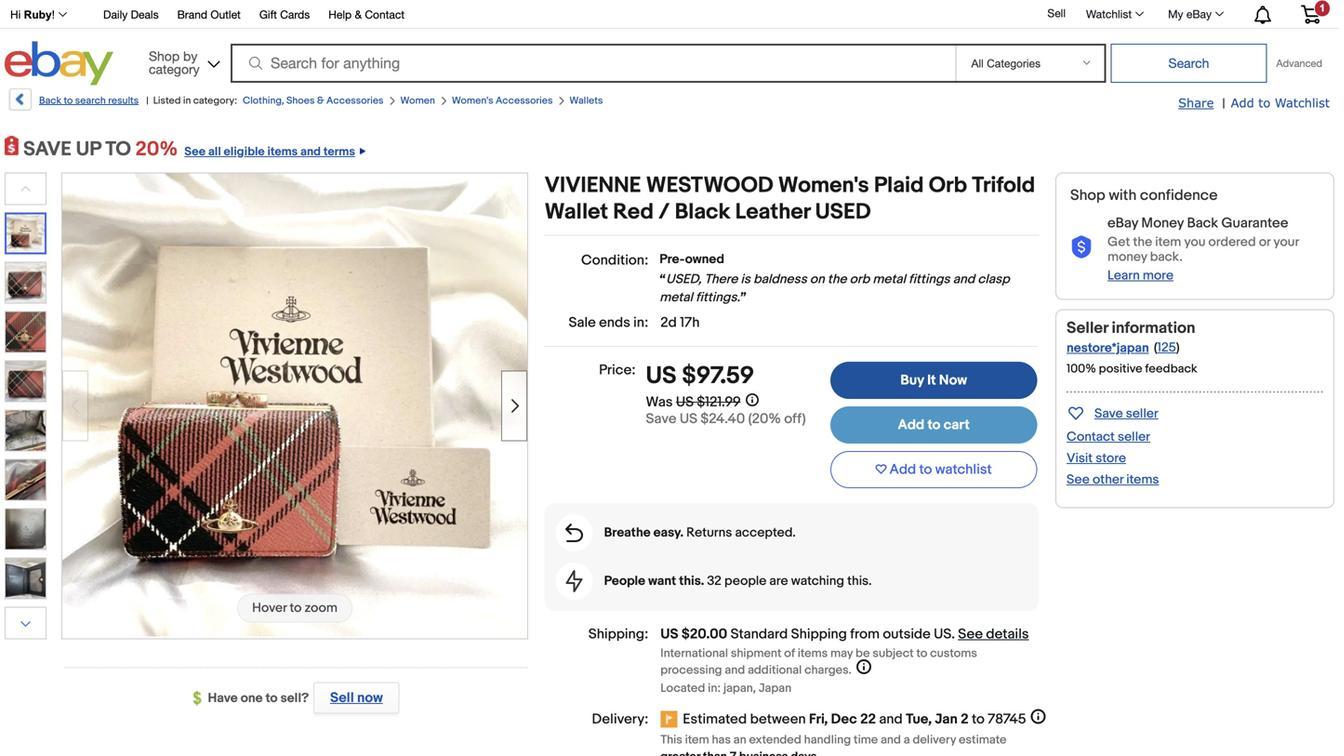 Task type: vqa. For each thing, say whether or not it's contained in the screenshot.
drift
no



Task type: describe. For each thing, give the bounding box(es) containing it.
see inside the 'us $97.59' main content
[[959, 626, 983, 643]]

wallets
[[570, 95, 603, 107]]

watchlist inside share | add to watchlist
[[1275, 95, 1330, 110]]

category
[[149, 61, 200, 77]]

shipment
[[731, 647, 782, 661]]

vivienne westwood women's plaid orb trifold wallet red / black leather used - picture 1 of 10 image
[[62, 171, 528, 637]]

picture 8 of 10 image
[[6, 559, 46, 599]]

watchlist link
[[1076, 3, 1153, 25]]

1 vertical spatial &
[[317, 95, 324, 107]]

account navigation
[[0, 0, 1335, 29]]

wallet
[[545, 199, 609, 226]]

buy
[[901, 372, 925, 389]]

by
[[183, 48, 198, 64]]

extended
[[749, 733, 802, 748]]

shop for shop by category
[[149, 48, 180, 64]]

2 accessories from the left
[[496, 95, 553, 107]]

Search for anything text field
[[233, 46, 952, 81]]

orb
[[929, 173, 968, 199]]

"
[[741, 290, 747, 306]]

a
[[904, 733, 910, 748]]

sell for sell now
[[330, 690, 354, 707]]

women's accessories link
[[452, 95, 553, 107]]

0 horizontal spatial |
[[146, 95, 149, 107]]

category:
[[193, 95, 237, 107]]

17h
[[680, 314, 700, 331]]

brand outlet link
[[177, 5, 241, 26]]

advanced link
[[1268, 45, 1332, 82]]

!
[[52, 8, 55, 21]]

ebay money back guarantee get the item you ordered or your money back. learn more
[[1108, 215, 1299, 284]]

between
[[750, 711, 806, 728]]

people
[[604, 574, 646, 589]]

now
[[939, 372, 967, 389]]

(20%
[[749, 411, 781, 427]]

0 vertical spatial in:
[[634, 314, 649, 331]]

visit
[[1067, 451, 1093, 467]]

women
[[401, 95, 435, 107]]

located in: japan, japan
[[661, 682, 792, 696]]

ebay inside ebay money back guarantee get the item you ordered or your money back. learn more
[[1108, 215, 1139, 232]]

visit store link
[[1067, 451, 1127, 467]]

and right 22
[[879, 711, 903, 728]]

save seller
[[1095, 406, 1159, 422]]

delivery alert flag image
[[661, 711, 683, 730]]

us $97.59 main content
[[545, 173, 1048, 756]]

this item has an extended handling time and a delivery estimate
[[661, 733, 1007, 748]]

or
[[1260, 234, 1271, 250]]

2 this. from the left
[[848, 574, 872, 589]]

the inside ebay money back guarantee get the item you ordered or your money back. learn more
[[1134, 234, 1153, 250]]

none submit inside shop by category banner
[[1111, 44, 1268, 83]]

save up to 20%
[[23, 137, 178, 161]]

2d 17h
[[661, 314, 700, 331]]

hi ruby !
[[10, 8, 55, 21]]

picture 1 of 10 image
[[7, 214, 45, 253]]

ordered
[[1209, 234, 1257, 250]]

clasp
[[978, 272, 1010, 287]]

and left terms
[[301, 145, 321, 159]]

money
[[1142, 215, 1184, 232]]

vivienne
[[545, 173, 641, 199]]

32
[[707, 574, 722, 589]]

add for add to cart
[[898, 417, 925, 434]]

seller information nestore*japan ( 125 ) 100% positive feedback
[[1067, 319, 1198, 376]]

shipping:
[[589, 626, 649, 643]]

to inside share | add to watchlist
[[1259, 95, 1271, 110]]

wallets link
[[570, 95, 603, 107]]

sell now link
[[309, 682, 400, 714]]

an
[[734, 733, 747, 748]]

shop for shop with confidence
[[1071, 187, 1106, 205]]

& inside account navigation
[[355, 8, 362, 21]]

back.
[[1151, 249, 1183, 265]]

to
[[105, 137, 131, 161]]

)
[[1177, 340, 1180, 356]]

my ebay link
[[1158, 3, 1233, 25]]

estimated between fri, dec 22 and tue, jan 2 to 78745
[[683, 711, 1027, 728]]

may
[[831, 647, 853, 661]]

add for add to watchlist
[[890, 461, 917, 478]]

feedback
[[1146, 362, 1198, 376]]

contact seller link
[[1067, 429, 1151, 445]]

with details__icon image for ebay money back guarantee
[[1071, 236, 1093, 259]]

buy it now
[[901, 372, 967, 389]]

0 vertical spatial women's
[[452, 95, 494, 107]]

help & contact link
[[329, 5, 405, 26]]

your
[[1274, 234, 1299, 250]]

.
[[952, 626, 955, 643]]

contact inside contact seller visit store see other items
[[1067, 429, 1115, 445]]

see details link
[[959, 626, 1029, 643]]

78745
[[988, 711, 1027, 728]]

processing
[[661, 663, 722, 678]]

1 this. from the left
[[679, 574, 705, 589]]

ruby
[[24, 8, 52, 21]]

100%
[[1067, 362, 1097, 376]]

with details__icon image for people want this.
[[566, 570, 583, 593]]

us $20.00 standard shipping from outside us . see details
[[661, 626, 1029, 643]]

items for international shipment of items may be subject to customs processing and additional charges.
[[798, 647, 828, 661]]

fittings
[[909, 272, 950, 287]]

(
[[1154, 340, 1158, 356]]

japan
[[759, 682, 792, 696]]

see inside contact seller visit store see other items
[[1067, 472, 1090, 488]]

delivery
[[913, 733, 956, 748]]

nestore*japan
[[1067, 340, 1150, 356]]

the inside " used, there is baldness on the orb metal fittings and clasp metal fittings.
[[828, 272, 847, 287]]

outlet
[[211, 8, 241, 21]]

1 link
[[1290, 0, 1332, 27]]

back to search results
[[39, 95, 139, 107]]

125
[[1158, 340, 1177, 356]]

dollar sign image
[[193, 691, 208, 706]]

add to cart
[[898, 417, 970, 434]]

22
[[861, 711, 876, 728]]

ebay inside account navigation
[[1187, 7, 1212, 20]]

picture 3 of 10 image
[[6, 312, 46, 352]]

there
[[705, 272, 738, 287]]

1 vertical spatial in:
[[708, 682, 721, 696]]

my ebay
[[1169, 7, 1212, 20]]

all
[[208, 145, 221, 159]]

vivienne westwood women's plaid orb trifold wallet red / black leather used
[[545, 173, 1036, 226]]

brand outlet
[[177, 8, 241, 21]]

to left cart
[[928, 417, 941, 434]]



Task type: locate. For each thing, give the bounding box(es) containing it.
and up japan,
[[725, 663, 745, 678]]

0 horizontal spatial item
[[685, 733, 709, 748]]

with details__icon image
[[1071, 236, 1093, 259], [566, 524, 583, 542], [566, 570, 583, 593]]

item left has
[[685, 733, 709, 748]]

picture 2 of 10 image
[[6, 263, 46, 303]]

sell for sell
[[1048, 7, 1066, 20]]

0 horizontal spatial this.
[[679, 574, 705, 589]]

shop inside shop by category
[[149, 48, 180, 64]]

see all eligible items and terms link
[[178, 137, 365, 161]]

help & contact
[[329, 8, 405, 21]]

see down visit at the right
[[1067, 472, 1090, 488]]

0 horizontal spatial back
[[39, 95, 61, 107]]

0 vertical spatial seller
[[1126, 406, 1159, 422]]

1 horizontal spatial the
[[1134, 234, 1153, 250]]

women's left plaid in the right of the page
[[779, 173, 870, 199]]

tue,
[[906, 711, 932, 728]]

1 vertical spatial sell
[[330, 690, 354, 707]]

0 vertical spatial &
[[355, 8, 362, 21]]

watchlist right sell link
[[1087, 7, 1132, 20]]

the right on
[[828, 272, 847, 287]]

0 vertical spatial ebay
[[1187, 7, 1212, 20]]

watching
[[791, 574, 845, 589]]

it
[[928, 372, 936, 389]]

contact up visit store link
[[1067, 429, 1115, 445]]

in
[[183, 95, 191, 107]]

seller inside contact seller visit store see other items
[[1118, 429, 1151, 445]]

add to watchlist link
[[1231, 95, 1330, 112]]

this.
[[679, 574, 705, 589], [848, 574, 872, 589]]

details
[[987, 626, 1029, 643]]

watchlist
[[936, 461, 992, 478]]

items inside contact seller visit store see other items
[[1127, 472, 1160, 488]]

jan
[[935, 711, 958, 728]]

want
[[649, 574, 676, 589]]

deals
[[131, 8, 159, 21]]

see left all
[[184, 145, 206, 159]]

items inside international shipment of items may be subject to customs processing and additional charges.
[[798, 647, 828, 661]]

1 vertical spatial items
[[1127, 472, 1160, 488]]

0 vertical spatial sell
[[1048, 7, 1066, 20]]

1 horizontal spatial save
[[1095, 406, 1124, 422]]

add to watchlist
[[890, 461, 992, 478]]

ebay
[[1187, 7, 1212, 20], [1108, 215, 1139, 232]]

get
[[1108, 234, 1131, 250]]

0 vertical spatial item
[[1156, 234, 1182, 250]]

item inside ebay money back guarantee get the item you ordered or your money back. learn more
[[1156, 234, 1182, 250]]

1 horizontal spatial shop
[[1071, 187, 1106, 205]]

pre-owned
[[660, 252, 725, 267]]

None submit
[[1111, 44, 1268, 83]]

0 vertical spatial watchlist
[[1087, 7, 1132, 20]]

seller
[[1067, 319, 1109, 338]]

shipping
[[791, 626, 847, 643]]

accessories up terms
[[327, 95, 384, 107]]

0 horizontal spatial shop
[[149, 48, 180, 64]]

save
[[1095, 406, 1124, 422], [646, 411, 677, 427]]

1 horizontal spatial &
[[355, 8, 362, 21]]

1 vertical spatial back
[[1188, 215, 1219, 232]]

& right help
[[355, 8, 362, 21]]

item inside the 'us $97.59' main content
[[685, 733, 709, 748]]

eligible
[[224, 145, 265, 159]]

$20.00
[[682, 626, 728, 643]]

handling
[[804, 733, 851, 748]]

clothing, shoes & accessories
[[243, 95, 384, 107]]

other
[[1093, 472, 1124, 488]]

0 vertical spatial the
[[1134, 234, 1153, 250]]

sell left watchlist link
[[1048, 7, 1066, 20]]

this. left 32
[[679, 574, 705, 589]]

women's right women link
[[452, 95, 494, 107]]

ebay up get
[[1108, 215, 1139, 232]]

to inside international shipment of items may be subject to customs processing and additional charges.
[[917, 647, 928, 661]]

women's
[[452, 95, 494, 107], [779, 173, 870, 199]]

contact right help
[[365, 8, 405, 21]]

watchlist down advanced link
[[1275, 95, 1330, 110]]

add right share
[[1231, 95, 1255, 110]]

items right "other"
[[1127, 472, 1160, 488]]

seller up contact seller link on the bottom right of the page
[[1126, 406, 1159, 422]]

items inside see all eligible items and terms link
[[268, 145, 298, 159]]

the right get
[[1134, 234, 1153, 250]]

sell
[[1048, 7, 1066, 20], [330, 690, 354, 707]]

to right one
[[266, 691, 278, 707]]

have
[[208, 691, 238, 707]]

confidence
[[1141, 187, 1218, 205]]

sell link
[[1040, 7, 1075, 20]]

subject
[[873, 647, 914, 661]]

0 vertical spatial see
[[184, 145, 206, 159]]

seller for save
[[1126, 406, 1159, 422]]

back left search
[[39, 95, 61, 107]]

seller
[[1126, 406, 1159, 422], [1118, 429, 1151, 445]]

1 horizontal spatial in:
[[708, 682, 721, 696]]

2 vertical spatial add
[[890, 461, 917, 478]]

and left the a
[[881, 733, 901, 748]]

more
[[1143, 268, 1174, 284]]

to left watchlist
[[920, 461, 933, 478]]

plaid
[[874, 173, 924, 199]]

sell left the now
[[330, 690, 354, 707]]

1 vertical spatial contact
[[1067, 429, 1115, 445]]

clothing,
[[243, 95, 284, 107]]

was us $121.99
[[646, 394, 741, 411]]

0 horizontal spatial see
[[184, 145, 206, 159]]

0 vertical spatial add
[[1231, 95, 1255, 110]]

seller down save seller
[[1118, 429, 1151, 445]]

1 horizontal spatial contact
[[1067, 429, 1115, 445]]

1 vertical spatial women's
[[779, 173, 870, 199]]

seller for contact
[[1118, 429, 1151, 445]]

0 vertical spatial with details__icon image
[[1071, 236, 1093, 259]]

daily deals link
[[103, 5, 159, 26]]

international
[[661, 647, 728, 661]]

to down advanced link
[[1259, 95, 1271, 110]]

ebay right my
[[1187, 7, 1212, 20]]

sell now
[[330, 690, 383, 707]]

and inside international shipment of items may be subject to customs processing and additional charges.
[[725, 663, 745, 678]]

add down add to cart link
[[890, 461, 917, 478]]

leather
[[736, 199, 811, 226]]

items for see all eligible items and terms
[[268, 145, 298, 159]]

to right 2
[[972, 711, 985, 728]]

0 vertical spatial metal
[[873, 272, 906, 287]]

condition:
[[581, 252, 649, 269]]

located
[[661, 682, 706, 696]]

in:
[[634, 314, 649, 331], [708, 682, 721, 696]]

share | add to watchlist
[[1179, 95, 1330, 112]]

has
[[712, 733, 731, 748]]

0 horizontal spatial contact
[[365, 8, 405, 21]]

1 horizontal spatial ebay
[[1187, 7, 1212, 20]]

1 horizontal spatial items
[[798, 647, 828, 661]]

1 horizontal spatial women's
[[779, 173, 870, 199]]

daily
[[103, 8, 128, 21]]

breathe easy. returns accepted.
[[604, 525, 796, 541]]

accessories left the wallets
[[496, 95, 553, 107]]

1 vertical spatial item
[[685, 733, 709, 748]]

and left clasp
[[953, 272, 975, 287]]

metal down used,
[[660, 290, 693, 306]]

japan,
[[724, 682, 756, 696]]

back inside ebay money back guarantee get the item you ordered or your money back. learn more
[[1188, 215, 1219, 232]]

in: right ends
[[634, 314, 649, 331]]

sell?
[[281, 691, 309, 707]]

sell inside sell now link
[[330, 690, 354, 707]]

save down "us $97.59"
[[646, 411, 677, 427]]

this. right the watching
[[848, 574, 872, 589]]

0 horizontal spatial watchlist
[[1087, 7, 1132, 20]]

save for save seller
[[1095, 406, 1124, 422]]

0 vertical spatial shop
[[149, 48, 180, 64]]

metal right orb
[[873, 272, 906, 287]]

add down buy
[[898, 417, 925, 434]]

seller inside button
[[1126, 406, 1159, 422]]

items down shipping
[[798, 647, 828, 661]]

learn more link
[[1108, 268, 1174, 284]]

be
[[856, 647, 870, 661]]

in: left japan,
[[708, 682, 721, 696]]

0 horizontal spatial the
[[828, 272, 847, 287]]

to left search
[[64, 95, 73, 107]]

0 horizontal spatial women's
[[452, 95, 494, 107]]

add
[[1231, 95, 1255, 110], [898, 417, 925, 434], [890, 461, 917, 478]]

1 vertical spatial the
[[828, 272, 847, 287]]

add to cart link
[[831, 407, 1038, 444]]

add inside share | add to watchlist
[[1231, 95, 1255, 110]]

shoes
[[287, 95, 315, 107]]

and
[[301, 145, 321, 159], [953, 272, 975, 287], [725, 663, 745, 678], [879, 711, 903, 728], [881, 733, 901, 748]]

1 vertical spatial see
[[1067, 472, 1090, 488]]

0 horizontal spatial accessories
[[327, 95, 384, 107]]

item down money
[[1156, 234, 1182, 250]]

with
[[1109, 187, 1137, 205]]

0 horizontal spatial sell
[[330, 690, 354, 707]]

with details__icon image left get
[[1071, 236, 1093, 259]]

breathe
[[604, 525, 651, 541]]

1 vertical spatial shop
[[1071, 187, 1106, 205]]

0 horizontal spatial &
[[317, 95, 324, 107]]

save up contact seller link on the bottom right of the page
[[1095, 406, 1124, 422]]

1 vertical spatial add
[[898, 417, 925, 434]]

us $97.59
[[646, 362, 755, 391]]

| inside share | add to watchlist
[[1223, 96, 1226, 112]]

1 horizontal spatial item
[[1156, 234, 1182, 250]]

sell inside account navigation
[[1048, 7, 1066, 20]]

shop by category banner
[[0, 0, 1335, 90]]

shop left with
[[1071, 187, 1106, 205]]

people
[[725, 574, 767, 589]]

with details__icon image left breathe
[[566, 524, 583, 542]]

contact inside help & contact link
[[365, 8, 405, 21]]

0 horizontal spatial ebay
[[1108, 215, 1139, 232]]

& right shoes
[[317, 95, 324, 107]]

2 vertical spatial see
[[959, 626, 983, 643]]

$97.59
[[682, 362, 755, 391]]

$24.40
[[701, 411, 745, 427]]

additional
[[748, 663, 802, 678]]

women's inside vivienne westwood women's plaid orb trifold wallet red / black leather used
[[779, 173, 870, 199]]

save for save us $24.40 (20% off)
[[646, 411, 677, 427]]

nestore*japan link
[[1067, 340, 1150, 356]]

0 vertical spatial back
[[39, 95, 61, 107]]

0 horizontal spatial items
[[268, 145, 298, 159]]

items right eligible
[[268, 145, 298, 159]]

0 horizontal spatial save
[[646, 411, 677, 427]]

1 vertical spatial with details__icon image
[[566, 524, 583, 542]]

contact seller visit store see other items
[[1067, 429, 1160, 488]]

2 horizontal spatial items
[[1127, 472, 1160, 488]]

see other items link
[[1067, 472, 1160, 488]]

time
[[854, 733, 878, 748]]

1
[[1320, 2, 1326, 14]]

1 horizontal spatial metal
[[873, 272, 906, 287]]

with details__icon image for breathe easy.
[[566, 524, 583, 542]]

| right share button
[[1223, 96, 1226, 112]]

see right .
[[959, 626, 983, 643]]

shop by category button
[[140, 41, 224, 81]]

gift cards link
[[259, 5, 310, 26]]

picture 4 of 10 image
[[6, 361, 46, 401]]

1 vertical spatial metal
[[660, 290, 693, 306]]

fittings.
[[696, 290, 741, 306]]

add inside button
[[890, 461, 917, 478]]

1 horizontal spatial accessories
[[496, 95, 553, 107]]

1 vertical spatial ebay
[[1108, 215, 1139, 232]]

0 horizontal spatial metal
[[660, 290, 693, 306]]

and inside " used, there is baldness on the orb metal fittings and clasp metal fittings.
[[953, 272, 975, 287]]

search
[[75, 95, 106, 107]]

2 horizontal spatial see
[[1067, 472, 1090, 488]]

1 vertical spatial watchlist
[[1275, 95, 1330, 110]]

shop left by
[[149, 48, 180, 64]]

1 horizontal spatial |
[[1223, 96, 1226, 112]]

picture 5 of 10 image
[[6, 411, 46, 451]]

1 horizontal spatial back
[[1188, 215, 1219, 232]]

picture 7 of 10 image
[[6, 509, 46, 549]]

with details__icon image left people
[[566, 570, 583, 593]]

guarantee
[[1222, 215, 1289, 232]]

now
[[357, 690, 383, 707]]

1 accessories from the left
[[327, 95, 384, 107]]

back up the 'you'
[[1188, 215, 1219, 232]]

1 horizontal spatial watchlist
[[1275, 95, 1330, 110]]

1 horizontal spatial see
[[959, 626, 983, 643]]

save inside button
[[1095, 406, 1124, 422]]

1 horizontal spatial this.
[[848, 574, 872, 589]]

0 vertical spatial contact
[[365, 8, 405, 21]]

save inside the 'us $97.59' main content
[[646, 411, 677, 427]]

outside
[[883, 626, 931, 643]]

2d
[[661, 314, 677, 331]]

sale ends in:
[[569, 314, 649, 331]]

1 horizontal spatial sell
[[1048, 7, 1066, 20]]

watchlist inside account navigation
[[1087, 7, 1132, 20]]

2 vertical spatial items
[[798, 647, 828, 661]]

to inside button
[[920, 461, 933, 478]]

to down outside
[[917, 647, 928, 661]]

0 vertical spatial items
[[268, 145, 298, 159]]

easy.
[[654, 525, 684, 541]]

| left listed
[[146, 95, 149, 107]]

2 vertical spatial with details__icon image
[[566, 570, 583, 593]]

1 vertical spatial seller
[[1118, 429, 1151, 445]]

picture 6 of 10 image
[[6, 460, 46, 500]]

0 horizontal spatial in:
[[634, 314, 649, 331]]



